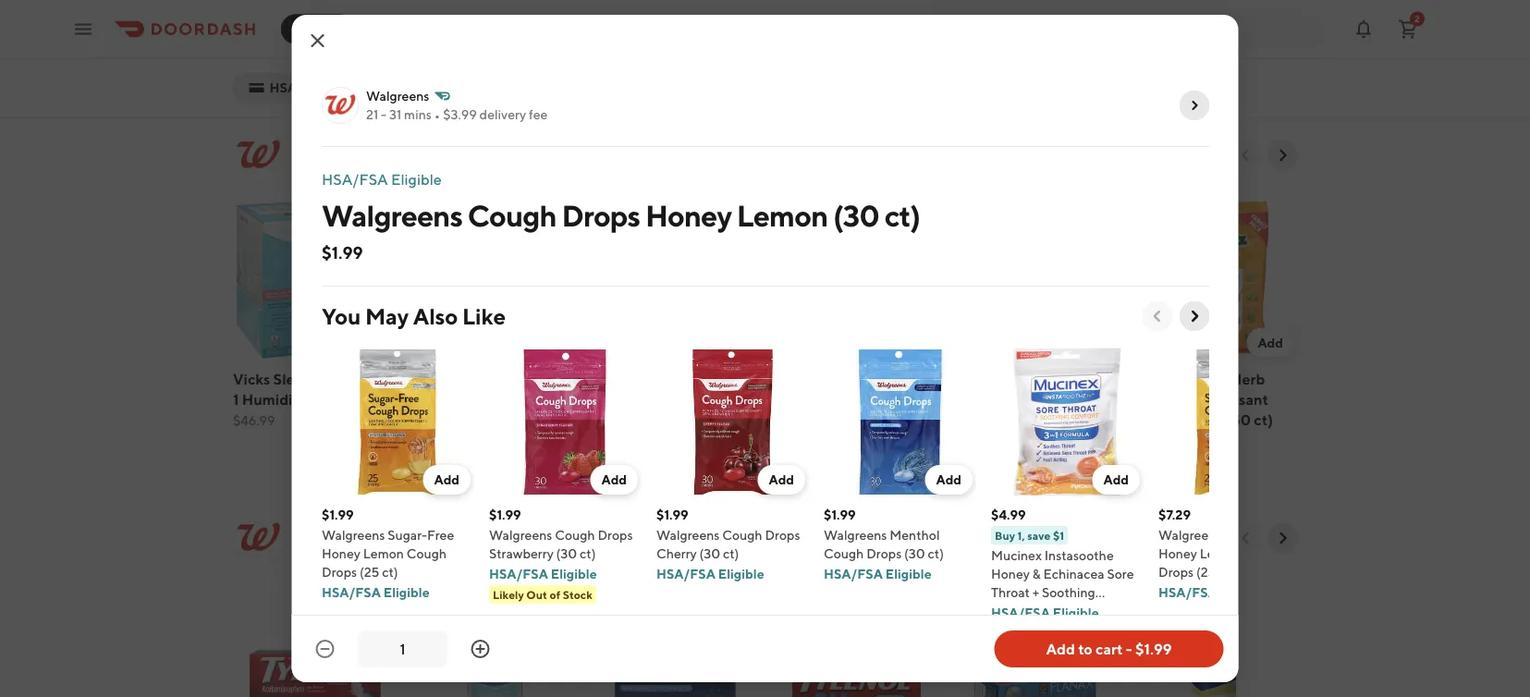 Task type: describe. For each thing, give the bounding box(es) containing it.
sleepy
[[273, 370, 319, 388]]

sugar- for $7.29 walgreens sugar-free honey lemon cough drops (25 ct) hsa/fsa eligible
[[1224, 527, 1263, 543]]

• 26 min for fever
[[438, 544, 492, 562]]

$15.99
[[772, 412, 812, 428]]

see
[[1163, 530, 1186, 545]]

(25 for $7.29
[[1196, 564, 1216, 580]]

relief inside the vicks nyquil cold & flu relief liquid (12 oz) $15.99 hsa/fsa eligible
[[772, 390, 813, 408]]

eligible inside walgreens cough drops honey lemon (30 ct) $1.99 hsa/fsa eligible
[[474, 453, 520, 468]]

menthol
[[889, 527, 939, 543]]

sore
[[1107, 566, 1133, 581]]

eligible inside $7.29 walgreens sugar-free honey lemon cough drops (25 ct) hsa/fsa eligible
[[1220, 585, 1266, 600]]

drops inside ricola honey-herb cough suppressant throat drops (50 ct)
[[1181, 411, 1222, 428]]

ct) inside ricola berry medley cough suppressant throat drops (45 ct) $6.99 hsa/fsa eligible
[[712, 411, 731, 428]]

notification bell image
[[1353, 18, 1375, 40]]

min for cough, cold & flu
[[467, 161, 492, 179]]

cold inside the vicks nyquil cold & flu relief liquid (12 oz) $15.99 hsa/fsa eligible
[[865, 370, 898, 388]]

pain relief & fever
[[299, 514, 490, 541]]

(80
[[1056, 411, 1081, 428]]

click to add this store to your saved list image
[[1268, 35, 1290, 57]]

$4.99
[[991, 507, 1025, 522]]

delivery
[[292, 21, 342, 37]]

to
[[1078, 640, 1093, 658]]

mucinex
[[991, 548, 1041, 563]]

flu inside the vicks nyquil cold & flu relief liquid (12 oz) $15.99 hsa/fsa eligible
[[914, 370, 937, 388]]

cough inside $1.99 walgreens sugar-free honey lemon cough drops (25 ct) hsa/fsa eligible
[[406, 546, 446, 561]]

0 horizontal spatial cold
[[378, 132, 427, 158]]

throat for berry
[[592, 411, 638, 428]]

(1,600+)
[[270, 79, 320, 94]]

+
[[1032, 585, 1039, 600]]

add for walgreens cough drops strawberry (30 ct) image
[[601, 472, 626, 487]]

21 - 31 mins · $3.99 delivery fee
[[366, 103, 547, 127]]

walgreens cough drops honey lemon (30 ct) dialog
[[292, 15, 1310, 697]]

decrease quantity by 1 image
[[314, 638, 336, 660]]

walgreens cough drops strawberry (30 ct) image
[[489, 346, 641, 498]]

add for walgreens menthol cough drops (30 ct) image at the right of page
[[935, 472, 961, 487]]

all
[[1188, 530, 1205, 545]]

0 horizontal spatial $3.99
[[328, 59, 361, 74]]

free for $7.29 walgreens sugar-free honey lemon cough drops (25 ct) hsa/fsa eligible
[[1263, 527, 1290, 543]]

walgreens cough drops honey lemon (30 ct)
[[321, 198, 920, 233]]

cough inside ricola berry medley cough suppressant throat drops (45 ct) $6.99 hsa/fsa eligible
[[592, 390, 639, 408]]

$1.99 walgreens sugar-free honey lemon cough drops (25 ct) hsa/fsa eligible
[[321, 507, 454, 600]]

walgreens sugar-free honey lemon cough drops (25 ct) image
[[321, 346, 474, 498]]

3-
[[360, 370, 375, 388]]

diffuser
[[319, 390, 374, 408]]

save
[[1027, 529, 1050, 542]]

see all
[[1163, 530, 1205, 545]]

ricola honey-herb cough suppressant throat drops (50 ct) image
[[1132, 196, 1297, 361]]

walgreens image
[[321, 87, 358, 124]]

vicks for 1
[[233, 370, 270, 388]]

add to cart - $1.99 button
[[994, 630, 1224, 667]]

$7.29 walgreens sugar-free honey lemon cough drops (25 ct) hsa/fsa eligible
[[1158, 507, 1290, 600]]

0 vertical spatial 26
[[277, 59, 292, 74]]

time
[[322, 370, 357, 388]]

cough,
[[299, 132, 374, 158]]

2 vertical spatial hsa/fsa eligible
[[991, 605, 1098, 620]]

like
[[462, 303, 505, 329]]

ct) inside halls relief cough drops honey lemon economy pack (80 ct)
[[1084, 411, 1104, 428]]

$3.99 inside 21 - 31 mins · $3.99 delivery fee
[[443, 107, 476, 122]]

may
[[365, 303, 408, 329]]

& down ·
[[432, 132, 446, 158]]

$1.99 walgreens menthol cough drops (30 ct) hsa/fsa eligible
[[823, 507, 943, 581]]

cough inside '$1.99 walgreens cough drops cherry (30 ct) hsa/fsa eligible'
[[722, 527, 762, 543]]

drops inside '$1.99 walgreens cough drops cherry (30 ct) hsa/fsa eligible'
[[764, 527, 800, 543]]

from walgreens for pain
[[299, 544, 410, 562]]

over
[[358, 80, 388, 95]]

out
[[526, 588, 547, 601]]

$1.99 walgreens cough drops cherry (30 ct) hsa/fsa eligible
[[656, 507, 800, 581]]

(20
[[1081, 603, 1102, 618]]

$7.29
[[1158, 507, 1190, 522]]

walgreens cough drops honey lemon (30 ct) image
[[412, 196, 578, 361]]

ricola berry medley cough suppressant throat drops (45 ct) image
[[592, 196, 758, 361]]

eligible inside the vicks nyquil cold & flu relief liquid (12 oz) $15.99 hsa/fsa eligible
[[834, 433, 880, 448]]

$6.99
[[592, 433, 627, 448]]

0 vertical spatial min
[[295, 59, 317, 74]]

herb
[[1230, 370, 1265, 388]]

vicks nyquil cold & flu relief liquid (12 oz) $15.99 hsa/fsa eligible
[[772, 370, 937, 448]]

hsa/fsa inside '$1.99 walgreens cough drops cherry (30 ct) hsa/fsa eligible'
[[656, 566, 715, 581]]

1 text field
[[369, 639, 436, 659]]

over 4.5 button
[[347, 73, 463, 103]]

halls relief cough drops honey lemon economy pack (80 ct) image
[[952, 196, 1118, 361]]

add for vicks sleepy time 3-in-1 humidifier diffuser image
[[357, 335, 383, 350]]

hsa/fsa inside $1.99 walgreens sugar-free honey lemon cough drops (25 ct) hsa/fsa eligible
[[321, 585, 380, 600]]

economy
[[952, 411, 1017, 428]]

eligible inside '$1.99 walgreens cough drops strawberry (30 ct) hsa/fsa eligible likely out of stock'
[[550, 566, 596, 581]]

previous button of carousel image
[[1236, 529, 1255, 547]]

add to cart - $1.99
[[1046, 640, 1172, 658]]

vicks sleepy time 3-in-1 humidifier diffuser image
[[233, 196, 398, 361]]

ct) inside '$1.99 walgreens cough drops strawberry (30 ct) hsa/fsa eligible likely out of stock'
[[579, 546, 595, 561]]

·
[[435, 103, 439, 127]]

drops inside $1.99 walgreens sugar-free honey lemon cough drops (25 ct) hsa/fsa eligible
[[321, 564, 357, 580]]

walgreens cough drops honey lemon (30 ct) $1.99 hsa/fsa eligible
[[412, 370, 553, 468]]

hsa/fsa button
[[233, 73, 340, 103]]

ricola for ricola honey-herb cough suppressant throat drops (50 ct)
[[1132, 370, 1175, 388]]

vicks sleepy time 3-in- 1 humidifier diffuser $46.99
[[233, 370, 394, 428]]

throat inside $4.99 buy 1, save $1 mucinex instasoothe honey & echinacea sore throat + soothing comfort drops (20 ct)
[[991, 585, 1029, 600]]

close image
[[306, 30, 329, 52]]

(12
[[863, 390, 883, 408]]

• down close image
[[319, 59, 325, 74]]

cart
[[1096, 640, 1123, 658]]

halls relief cough drops honey lemon economy pack (80 ct)
[[952, 370, 1104, 428]]

walgreens menthol cough drops (30 ct) image
[[823, 346, 976, 498]]

(30 for $1.99 walgreens menthol cough drops (30 ct) hsa/fsa eligible
[[904, 546, 925, 561]]

mins
[[404, 107, 431, 122]]

31
[[389, 107, 401, 122]]

flanax pain reliever fever reducer tablets (24 ct) image
[[952, 579, 1118, 697]]

see all link
[[1152, 523, 1216, 553]]

drops inside halls relief cough drops honey lemon economy pack (80 ct)
[[952, 390, 994, 408]]

ct) inside $1.99 walgreens sugar-free honey lemon cough drops (25 ct) hsa/fsa eligible
[[382, 564, 398, 580]]

4.6
[[233, 79, 251, 94]]

& left the fever
[[413, 514, 428, 541]]

walgreens inside $1.99 walgreens menthol cough drops (30 ct) hsa/fsa eligible
[[823, 527, 887, 543]]

you may also like
[[321, 303, 505, 329]]

$1.99 for $1.99 walgreens sugar-free honey lemon cough drops (25 ct) hsa/fsa eligible
[[321, 507, 353, 522]]

honey inside $1.99 walgreens sugar-free honey lemon cough drops (25 ct) hsa/fsa eligible
[[321, 546, 360, 561]]

hsa/fsa inside walgreens cough drops honey lemon (30 ct) $1.99 hsa/fsa eligible
[[412, 453, 472, 468]]

26 for cough, cold & flu
[[447, 161, 464, 179]]

drops inside $4.99 buy 1, save $1 mucinex instasoothe honey & echinacea sore throat + soothing comfort drops (20 ct)
[[1043, 603, 1078, 618]]

mi
[[252, 59, 267, 74]]

humidifier
[[241, 390, 315, 408]]

suppressant for (50
[[1182, 390, 1268, 408]]

$1.99 for $1.99 walgreens menthol cough drops (30 ct) hsa/fsa eligible
[[823, 507, 855, 522]]

stock
[[562, 588, 592, 601]]

walgreens inside $7.29 walgreens sugar-free honey lemon cough drops (25 ct) hsa/fsa eligible
[[1158, 527, 1221, 543]]

comfort
[[991, 603, 1040, 618]]

drops inside $7.29 walgreens sugar-free honey lemon cough drops (25 ct) hsa/fsa eligible
[[1158, 564, 1193, 580]]

delivery button
[[281, 14, 353, 44]]

2 vertical spatial next button of carousel image
[[1273, 529, 1292, 547]]

$1.99 for $1.99
[[321, 242, 363, 262]]

ricola berry medley cough suppressant throat drops (45 ct) $6.99 hsa/fsa eligible
[[592, 370, 731, 468]]

0 horizontal spatial delivery
[[364, 59, 411, 74]]

go to store page image
[[1187, 98, 1201, 113]]

next button of carousel image for $7.29
[[1185, 307, 1203, 325]]

theraworx nerve relief foam (7.1 oz) image
[[1132, 579, 1297, 697]]

2
[[1415, 13, 1420, 24]]

walgreens effervescent pain relief tablets original (36 ct) image
[[592, 579, 758, 697]]

walgreens cough drops cherry (30 ct) image
[[656, 346, 808, 498]]

honey inside walgreens cough drops honey lemon (30 ct) $1.99 hsa/fsa eligible
[[457, 390, 502, 408]]

echinacea
[[1043, 566, 1104, 581]]

pack
[[1020, 411, 1053, 428]]

halls
[[952, 370, 987, 388]]

• right mi
[[269, 59, 275, 74]]

honey inside halls relief cough drops honey lemon economy pack (80 ct)
[[997, 390, 1042, 408]]

• down the fever
[[438, 544, 444, 562]]

cough inside '$1.99 walgreens cough drops strawberry (30 ct) hsa/fsa eligible likely out of stock'
[[554, 527, 595, 543]]



Task type: vqa. For each thing, say whether or not it's contained in the screenshot.
the (20
yes



Task type: locate. For each thing, give the bounding box(es) containing it.
ct) inside $7.29 walgreens sugar-free honey lemon cough drops (25 ct) hsa/fsa eligible
[[1218, 564, 1234, 580]]

2 suppressant from the left
[[1182, 390, 1268, 408]]

1 ricola from the left
[[592, 370, 635, 388]]

0 horizontal spatial free
[[427, 527, 454, 543]]

from walgreens
[[299, 161, 410, 179], [299, 544, 410, 562]]

$4.99 buy 1, save $1 mucinex instasoothe honey & echinacea sore throat + soothing comfort drops (20 ct)
[[991, 507, 1133, 618]]

(50
[[1225, 411, 1250, 428]]

over 4.5
[[358, 80, 410, 95]]

1 horizontal spatial free
[[1263, 527, 1290, 543]]

1 vertical spatial delivery
[[479, 107, 526, 122]]

(25 down the pain relief & fever
[[359, 564, 379, 580]]

pain
[[299, 514, 344, 541]]

1 horizontal spatial $3.99
[[443, 107, 476, 122]]

fee inside 21 - 31 mins · $3.99 delivery fee
[[528, 107, 547, 122]]

instasoothe
[[1044, 548, 1113, 563]]

cough, cold & flu
[[299, 132, 484, 158]]

2 button
[[1389, 11, 1426, 48]]

26 up the (1,600+)
[[277, 59, 292, 74]]

add for ricola honey-herb cough suppressant throat drops (50 ct) image
[[1257, 335, 1283, 350]]

2 horizontal spatial throat
[[1132, 411, 1178, 428]]

- inside 21 - 31 mins · $3.99 delivery fee
[[381, 107, 386, 122]]

0 vertical spatial from walgreens
[[299, 161, 410, 179]]

(30 for walgreens cough drops honey lemon (30 ct) $1.99 hsa/fsa eligible
[[412, 411, 437, 428]]

honey
[[645, 198, 731, 233], [457, 390, 502, 408], [997, 390, 1042, 408], [321, 546, 360, 561], [1158, 546, 1197, 561], [991, 566, 1029, 581]]

ricola left berry
[[592, 370, 635, 388]]

relief right pain at the bottom left of page
[[349, 514, 409, 541]]

1 vertical spatial $3.99
[[443, 107, 476, 122]]

ct) inside walgreens cough drops honey lemon (30 ct) $1.99 hsa/fsa eligible
[[440, 411, 459, 428]]

0 vertical spatial flu
[[450, 132, 484, 158]]

free for $1.99 walgreens sugar-free honey lemon cough drops (25 ct) hsa/fsa eligible
[[427, 527, 454, 543]]

suppressant
[[642, 390, 728, 408], [1182, 390, 1268, 408]]

hsa/fsa eligible down '+'
[[991, 605, 1098, 620]]

(25 inside $7.29 walgreens sugar-free honey lemon cough drops (25 ct) hsa/fsa eligible
[[1196, 564, 1216, 580]]

1 horizontal spatial suppressant
[[1182, 390, 1268, 408]]

0 vertical spatial • 26 min
[[438, 161, 492, 179]]

ct) inside ricola honey-herb cough suppressant throat drops (50 ct)
[[1253, 411, 1273, 428]]

delivery right ·
[[479, 107, 526, 122]]

throat left (50 on the bottom right of page
[[1132, 411, 1178, 428]]

from for cough, cold & flu
[[299, 161, 335, 179]]

you
[[321, 303, 360, 329]]

0 horizontal spatial flu
[[450, 132, 484, 158]]

from for pain relief & fever
[[299, 544, 335, 562]]

throat inside ricola berry medley cough suppressant throat drops (45 ct) $6.99 hsa/fsa eligible
[[592, 411, 638, 428]]

eligible inside ricola berry medley cough suppressant throat drops (45 ct) $6.99 hsa/fsa eligible
[[654, 453, 700, 468]]

sugar- inside $1.99 walgreens sugar-free honey lemon cough drops (25 ct) hsa/fsa eligible
[[387, 527, 427, 543]]

(30 inside $1.99 walgreens menthol cough drops (30 ct) hsa/fsa eligible
[[904, 546, 925, 561]]

1 vertical spatial relief
[[772, 390, 813, 408]]

cough inside walgreens cough drops honey lemon (30 ct) $1.99 hsa/fsa eligible
[[490, 370, 536, 388]]

sugar- left the fever
[[387, 527, 427, 543]]

walgreens inside '$1.99 walgreens cough drops strawberry (30 ct) hsa/fsa eligible likely out of stock'
[[489, 527, 552, 543]]

ct)
[[884, 198, 920, 233], [440, 411, 459, 428], [712, 411, 731, 428], [1084, 411, 1104, 428], [1253, 411, 1273, 428], [579, 546, 595, 561], [722, 546, 738, 561], [927, 546, 943, 561], [382, 564, 398, 580], [1218, 564, 1234, 580], [1104, 603, 1120, 618]]

cough inside halls relief cough drops honey lemon economy pack (80 ct)
[[1034, 370, 1080, 388]]

add for ricola berry medley cough suppressant throat drops (45 ct) image
[[717, 335, 743, 350]]

sugar- right all in the bottom of the page
[[1224, 527, 1263, 543]]

delivery inside 21 - 31 mins · $3.99 delivery fee
[[479, 107, 526, 122]]

0 horizontal spatial suppressant
[[642, 390, 728, 408]]

(30 inside '$1.99 walgreens cough drops cherry (30 ct) hsa/fsa eligible'
[[699, 546, 720, 561]]

1 from walgreens from the top
[[299, 161, 410, 179]]

sugar- inside $7.29 walgreens sugar-free honey lemon cough drops (25 ct) hsa/fsa eligible
[[1224, 527, 1263, 543]]

• down cough, cold & flu
[[438, 161, 444, 179]]

of
[[549, 588, 560, 601]]

1 vertical spatial -
[[1126, 640, 1132, 658]]

open menu image
[[72, 18, 94, 40]]

• 26 min for flu
[[438, 161, 492, 179]]

next button of carousel image for ricola honey-herb cough suppressant throat drops (50 ct)
[[1273, 146, 1292, 165]]

relief for drops
[[990, 370, 1031, 388]]

ct) inside $4.99 buy 1, save $1 mucinex instasoothe honey & echinacea sore throat + soothing comfort drops (20 ct)
[[1104, 603, 1120, 618]]

(25 down all in the bottom of the page
[[1196, 564, 1216, 580]]

vicks for relief
[[772, 370, 810, 388]]

0 horizontal spatial (25
[[359, 564, 379, 580]]

dermoplast pain & itch relief spray (2.75 oz) image
[[412, 579, 578, 697]]

drops inside '$1.99 walgreens cough drops strawberry (30 ct) hsa/fsa eligible likely out of stock'
[[597, 527, 632, 543]]

vicks up 1
[[233, 370, 270, 388]]

relief up $15.99
[[772, 390, 813, 408]]

1 vertical spatial fee
[[528, 107, 547, 122]]

lemon inside halls relief cough drops honey lemon economy pack (80 ct)
[[1045, 390, 1093, 408]]

from down cough,
[[299, 161, 335, 179]]

• 26 min down the fever
[[438, 544, 492, 562]]

1 horizontal spatial cold
[[865, 370, 898, 388]]

1 horizontal spatial -
[[1126, 640, 1132, 658]]

& inside the vicks nyquil cold & flu relief liquid (12 oz) $15.99 hsa/fsa eligible
[[901, 370, 911, 388]]

0 vertical spatial cold
[[378, 132, 427, 158]]

vicks inside the vicks nyquil cold & flu relief liquid (12 oz) $15.99 hsa/fsa eligible
[[772, 370, 810, 388]]

1 horizontal spatial (25
[[1196, 564, 1216, 580]]

walgreens inside walgreens cough drops honey lemon (30 ct) $1.99 hsa/fsa eligible
[[412, 370, 487, 388]]

1 (25 from the left
[[359, 564, 379, 580]]

(25 for $1.99
[[359, 564, 379, 580]]

previous button of carousel image for ricola honey-herb cough suppressant throat drops (50 ct)
[[1236, 146, 1255, 165]]

0 vertical spatial previous button of carousel image
[[1236, 146, 1255, 165]]

drops inside $1.99 walgreens menthol cough drops (30 ct) hsa/fsa eligible
[[866, 546, 901, 561]]

add for vicks nyquil cold & flu relief liquid (12 oz) image
[[897, 335, 923, 350]]

suppressant inside ricola honey-herb cough suppressant throat drops (50 ct)
[[1182, 390, 1268, 408]]

also
[[413, 303, 457, 329]]

2 from from the top
[[299, 544, 335, 562]]

add
[[357, 335, 383, 350], [537, 335, 563, 350], [717, 335, 743, 350], [897, 335, 923, 350], [1077, 335, 1103, 350], [1257, 335, 1283, 350], [433, 472, 459, 487], [601, 472, 626, 487], [768, 472, 794, 487], [935, 472, 961, 487], [1103, 472, 1128, 487], [1046, 640, 1075, 658]]

1 horizontal spatial throat
[[991, 585, 1029, 600]]

add button
[[346, 328, 394, 357], [346, 328, 394, 357], [526, 328, 574, 357], [526, 328, 574, 357], [706, 328, 754, 357], [706, 328, 754, 357], [886, 328, 934, 357], [886, 328, 934, 357], [1066, 328, 1114, 357], [1066, 328, 1114, 357], [1246, 328, 1294, 357], [1246, 328, 1294, 357], [422, 465, 470, 495], [422, 465, 470, 495], [590, 465, 637, 495], [590, 465, 637, 495], [757, 465, 805, 495], [757, 465, 805, 495], [924, 465, 972, 495], [924, 465, 972, 495], [1092, 465, 1139, 495], [1092, 465, 1139, 495]]

4.5
[[391, 80, 410, 95]]

honey inside $7.29 walgreens sugar-free honey lemon cough drops (25 ct) hsa/fsa eligible
[[1158, 546, 1197, 561]]

& inside $4.99 buy 1, save $1 mucinex instasoothe honey & echinacea sore throat + soothing comfort drops (20 ct)
[[1032, 566, 1040, 581]]

1 horizontal spatial fee
[[528, 107, 547, 122]]

lemon
[[736, 198, 827, 233], [505, 390, 553, 408], [1045, 390, 1093, 408], [363, 546, 404, 561], [1199, 546, 1240, 561]]

(30
[[832, 198, 879, 233], [412, 411, 437, 428], [556, 546, 577, 561], [699, 546, 720, 561], [904, 546, 925, 561]]

throat inside ricola honey-herb cough suppressant throat drops (50 ct)
[[1132, 411, 1178, 428]]

$3.99
[[328, 59, 361, 74], [443, 107, 476, 122]]

- inside add to cart - $1.99 button
[[1126, 640, 1132, 658]]

add inside add to cart - $1.99 button
[[1046, 640, 1075, 658]]

2 • 26 min from the top
[[438, 544, 492, 562]]

hsa/fsa eligible
[[321, 171, 441, 188], [952, 453, 1060, 468], [991, 605, 1098, 620]]

lemon inside $7.29 walgreens sugar-free honey lemon cough drops (25 ct) hsa/fsa eligible
[[1199, 546, 1240, 561]]

add for walgreens sugar-free honey lemon cough drops (25 ct) image
[[433, 472, 459, 487]]

(45
[[685, 411, 709, 428]]

- right 21
[[381, 107, 386, 122]]

lemon inside $1.99 walgreens sugar-free honey lemon cough drops (25 ct) hsa/fsa eligible
[[363, 546, 404, 561]]

hsa/fsa inside $7.29 walgreens sugar-free honey lemon cough drops (25 ct) hsa/fsa eligible
[[1158, 585, 1217, 600]]

1 • 26 min from the top
[[438, 161, 492, 179]]

1 horizontal spatial vicks
[[772, 370, 810, 388]]

oz)
[[886, 390, 908, 408]]

• 26 min
[[438, 161, 492, 179], [438, 544, 492, 562]]

1 vertical spatial from
[[299, 544, 335, 562]]

hsa/fsa inside $1.99 walgreens menthol cough drops (30 ct) hsa/fsa eligible
[[823, 566, 882, 581]]

$1.99 walgreens cough drops strawberry (30 ct) hsa/fsa eligible likely out of stock
[[489, 507, 632, 601]]

2 vertical spatial relief
[[349, 514, 409, 541]]

throat for honey-
[[1132, 411, 1178, 428]]

flu down 21 - 31 mins · $3.99 delivery fee
[[450, 132, 484, 158]]

0 vertical spatial delivery
[[364, 59, 411, 74]]

liquid
[[816, 390, 860, 408]]

1
[[233, 390, 238, 408]]

vicks inside vicks sleepy time 3-in- 1 humidifier diffuser $46.99
[[233, 370, 270, 388]]

ricola inside ricola honey-herb cough suppressant throat drops (50 ct)
[[1132, 370, 1175, 388]]

suppressant up (50 on the bottom right of page
[[1182, 390, 1268, 408]]

2 from walgreens from the top
[[299, 544, 410, 562]]

0 vertical spatial hsa/fsa eligible
[[321, 171, 441, 188]]

1 horizontal spatial previous button of carousel image
[[1236, 146, 1255, 165]]

lemon for $1.99 walgreens sugar-free honey lemon cough drops (25 ct) hsa/fsa eligible
[[363, 546, 404, 561]]

& up oz)
[[901, 370, 911, 388]]

cough inside ricola honey-herb cough suppressant throat drops (50 ct)
[[1132, 390, 1179, 408]]

from walgreens down pain at the bottom left of page
[[299, 544, 410, 562]]

hsa/fsa inside ricola berry medley cough suppressant throat drops (45 ct) $6.99 hsa/fsa eligible
[[592, 453, 652, 468]]

throat up comfort
[[991, 585, 1029, 600]]

ricola
[[592, 370, 635, 388], [1132, 370, 1175, 388]]

0 vertical spatial from
[[299, 161, 335, 179]]

free inside $7.29 walgreens sugar-free honey lemon cough drops (25 ct) hsa/fsa eligible
[[1263, 527, 1290, 543]]

throat up $6.99
[[592, 411, 638, 428]]

(30 for $1.99 walgreens cough drops cherry (30 ct) hsa/fsa eligible
[[699, 546, 720, 561]]

increase quantity by 1 image
[[469, 638, 491, 660]]

1 sugar- from the left
[[387, 527, 427, 543]]

0 horizontal spatial ricola
[[592, 370, 635, 388]]

2 vertical spatial min
[[467, 544, 492, 562]]

sugar- for $1.99 walgreens sugar-free honey lemon cough drops (25 ct) hsa/fsa eligible
[[387, 527, 427, 543]]

$1.99 for $1.99 walgreens cough drops strawberry (30 ct) hsa/fsa eligible likely out of stock
[[489, 507, 521, 522]]

vicks
[[233, 370, 270, 388], [772, 370, 810, 388]]

26
[[277, 59, 292, 74], [447, 161, 464, 179], [447, 544, 464, 562]]

free inside $1.99 walgreens sugar-free honey lemon cough drops (25 ct) hsa/fsa eligible
[[427, 527, 454, 543]]

0 horizontal spatial fee
[[413, 59, 432, 74]]

1.0 mi • 26 min • $3.99 delivery fee
[[233, 59, 432, 74]]

from walgreens for cough,
[[299, 161, 410, 179]]

1 horizontal spatial relief
[[772, 390, 813, 408]]

1 horizontal spatial delivery
[[479, 107, 526, 122]]

in-
[[374, 370, 394, 388]]

hsa/fsa inside the vicks nyquil cold & flu relief liquid (12 oz) $15.99 hsa/fsa eligible
[[772, 433, 832, 448]]

honey inside $4.99 buy 1, save $1 mucinex instasoothe honey & echinacea sore throat + soothing comfort drops (20 ct)
[[991, 566, 1029, 581]]

ricola honey-herb cough suppressant throat drops (50 ct)
[[1132, 370, 1273, 428]]

1 horizontal spatial ricola
[[1132, 370, 1175, 388]]

1 horizontal spatial sugar-
[[1224, 527, 1263, 543]]

hsa/fsa inside button
[[269, 80, 329, 95]]

min down 21 - 31 mins · $3.99 delivery fee
[[467, 161, 492, 179]]

$1.99 inside '$1.99 walgreens cough drops cherry (30 ct) hsa/fsa eligible'
[[656, 507, 688, 522]]

1 vertical spatial next button of carousel image
[[1185, 307, 1203, 325]]

(25 inside $1.99 walgreens sugar-free honey lemon cough drops (25 ct) hsa/fsa eligible
[[359, 564, 379, 580]]

ct) inside $1.99 walgreens menthol cough drops (30 ct) hsa/fsa eligible
[[927, 546, 943, 561]]

lemon inside walgreens cough drops honey lemon (30 ct) $1.99 hsa/fsa eligible
[[505, 390, 553, 408]]

cold up (12
[[865, 370, 898, 388]]

drops inside ricola berry medley cough suppressant throat drops (45 ct) $6.99 hsa/fsa eligible
[[641, 411, 682, 428]]

lemon for $7.29 walgreens sugar-free honey lemon cough drops (25 ct) hsa/fsa eligible
[[1199, 546, 1240, 561]]

mucinex instasoothe honey & echinacea sore throat + soothing comfort drops (20 ct) image
[[991, 346, 1143, 498]]

berry
[[639, 370, 676, 388]]

2 sugar- from the left
[[1224, 527, 1263, 543]]

0 vertical spatial $3.99
[[328, 59, 361, 74]]

1 vertical spatial min
[[467, 161, 492, 179]]

cold down 31
[[378, 132, 427, 158]]

soothing
[[1041, 585, 1095, 600]]

0 vertical spatial next button of carousel image
[[1273, 146, 1292, 165]]

26 down 21 - 31 mins · $3.99 delivery fee
[[447, 161, 464, 179]]

2 free from the left
[[1263, 527, 1290, 543]]

previous button of carousel image for $7.29
[[1148, 307, 1166, 325]]

$46.99
[[233, 412, 275, 428]]

cough inside $1.99 walgreens menthol cough drops (30 ct) hsa/fsa eligible
[[823, 546, 863, 561]]

1 horizontal spatial flu
[[914, 370, 937, 388]]

tylenol pm extra strength pain reliever & sleep aid 500 mg caplets (24 ct) image
[[772, 579, 938, 697]]

fever
[[432, 514, 490, 541]]

$1.99 inside $1.99 walgreens sugar-free honey lemon cough drops (25 ct) hsa/fsa eligible
[[321, 507, 353, 522]]

eligible inside $1.99 walgreens sugar-free honey lemon cough drops (25 ct) hsa/fsa eligible
[[383, 585, 429, 600]]

relief for fever
[[349, 514, 409, 541]]

suppressant up (45
[[642, 390, 728, 408]]

ricola for ricola berry medley cough suppressant throat drops (45 ct) $6.99 hsa/fsa eligible
[[592, 370, 635, 388]]

0 vertical spatial fee
[[413, 59, 432, 74]]

26 for pain relief & fever
[[447, 544, 464, 562]]

fee
[[413, 59, 432, 74], [528, 107, 547, 122]]

honey-
[[1178, 370, 1230, 388]]

2 ricola from the left
[[1132, 370, 1175, 388]]

add for mucinex instasoothe honey & echinacea sore throat + soothing comfort drops (20 ct) image
[[1103, 472, 1128, 487]]

0 horizontal spatial sugar-
[[387, 527, 427, 543]]

0 horizontal spatial relief
[[349, 514, 409, 541]]

eligible
[[391, 171, 441, 188], [834, 433, 880, 448], [474, 453, 520, 468], [654, 453, 700, 468], [1014, 453, 1060, 468], [550, 566, 596, 581], [718, 566, 764, 581], [885, 566, 931, 581], [383, 585, 429, 600], [1220, 585, 1266, 600], [1052, 605, 1098, 620]]

free
[[427, 527, 454, 543], [1263, 527, 1290, 543]]

add for walgreens cough drops honey lemon (30 ct) 'image'
[[537, 335, 563, 350]]

drops inside walgreens cough drops honey lemon (30 ct) $1.99 hsa/fsa eligible
[[412, 390, 454, 408]]

21
[[366, 107, 378, 122]]

1 vertical spatial cold
[[865, 370, 898, 388]]

relief inside halls relief cough drops honey lemon economy pack (80 ct)
[[990, 370, 1031, 388]]

(30 inside '$1.99 walgreens cough drops strawberry (30 ct) hsa/fsa eligible likely out of stock'
[[556, 546, 577, 561]]

2 vertical spatial 26
[[447, 544, 464, 562]]

$1.99 inside add to cart - $1.99 button
[[1135, 640, 1172, 658]]

medley
[[679, 370, 730, 388]]

1 vicks from the left
[[233, 370, 270, 388]]

$1.99 inside $1.99 walgreens menthol cough drops (30 ct) hsa/fsa eligible
[[823, 507, 855, 522]]

next button of carousel image
[[1273, 146, 1292, 165], [1185, 307, 1203, 325], [1273, 529, 1292, 547]]

cold
[[378, 132, 427, 158], [865, 370, 898, 388]]

2 horizontal spatial relief
[[990, 370, 1031, 388]]

1 vertical spatial flu
[[914, 370, 937, 388]]

eligible inside $1.99 walgreens menthol cough drops (30 ct) hsa/fsa eligible
[[885, 566, 931, 581]]

• 26 min down 21 - 31 mins · $3.99 delivery fee
[[438, 161, 492, 179]]

1 vertical spatial previous button of carousel image
[[1148, 307, 1166, 325]]

flu left halls
[[914, 370, 937, 388]]

$3.99 up over
[[328, 59, 361, 74]]

cough inside $7.29 walgreens sugar-free honey lemon cough drops (25 ct) hsa/fsa eligible
[[1243, 546, 1283, 561]]

0 vertical spatial -
[[381, 107, 386, 122]]

min for pain relief & fever
[[467, 544, 492, 562]]

delivery up the over 4.5
[[364, 59, 411, 74]]

from walgreens down cough,
[[299, 161, 410, 179]]

$1.99 inside '$1.99 walgreens cough drops strawberry (30 ct) hsa/fsa eligible likely out of stock'
[[489, 507, 521, 522]]

1 from from the top
[[299, 161, 335, 179]]

-
[[381, 107, 386, 122], [1126, 640, 1132, 658]]

add for halls relief cough drops honey lemon economy pack (80 ct) "image"
[[1077, 335, 1103, 350]]

min up the (1,600+)
[[295, 59, 317, 74]]

suppressant for (45
[[642, 390, 728, 408]]

lemon for halls relief cough drops honey lemon economy pack (80 ct)
[[1045, 390, 1093, 408]]

0 horizontal spatial throat
[[592, 411, 638, 428]]

(30 for walgreens cough drops honey lemon (30 ct)
[[832, 198, 879, 233]]

tylenol extra strength rapid release 500 mg gelcaps (100 ct) image
[[233, 579, 398, 697]]

vicks up $15.99
[[772, 370, 810, 388]]

& up '+'
[[1032, 566, 1040, 581]]

likely
[[492, 588, 524, 601]]

relief right halls
[[990, 370, 1031, 388]]

26 down the fever
[[447, 544, 464, 562]]

strawberry
[[489, 546, 553, 561]]

from
[[299, 161, 335, 179], [299, 544, 335, 562]]

1 suppressant from the left
[[642, 390, 728, 408]]

sugar-
[[387, 527, 427, 543], [1224, 527, 1263, 543]]

previous button of carousel image
[[1236, 146, 1255, 165], [1148, 307, 1166, 325]]

hsa/fsa inside '$1.99 walgreens cough drops strawberry (30 ct) hsa/fsa eligible likely out of stock'
[[489, 566, 548, 581]]

- right cart
[[1126, 640, 1132, 658]]

flu
[[450, 132, 484, 158], [914, 370, 937, 388]]

from down pain at the bottom left of page
[[299, 544, 335, 562]]

0 vertical spatial relief
[[990, 370, 1031, 388]]

throat
[[592, 411, 638, 428], [1132, 411, 1178, 428], [991, 585, 1029, 600]]

cough
[[467, 198, 556, 233], [490, 370, 536, 388], [1034, 370, 1080, 388], [592, 390, 639, 408], [1132, 390, 1179, 408], [554, 527, 595, 543], [722, 527, 762, 543], [406, 546, 446, 561], [823, 546, 863, 561], [1243, 546, 1283, 561]]

vicks nyquil cold & flu relief liquid (12 oz) image
[[772, 196, 938, 361]]

$1.99 inside walgreens cough drops honey lemon (30 ct) $1.99 hsa/fsa eligible
[[412, 433, 444, 448]]

1 items, open order cart image
[[1397, 18, 1419, 40]]

ricola left honey-
[[1132, 370, 1175, 388]]

nyquil
[[813, 370, 862, 388]]

min down the fever
[[467, 544, 492, 562]]

(30 inside walgreens cough drops honey lemon (30 ct) $1.99 hsa/fsa eligible
[[412, 411, 437, 428]]

$1.99 for $1.99 walgreens cough drops cherry (30 ct) hsa/fsa eligible
[[656, 507, 688, 522]]

1 vertical spatial hsa/fsa eligible
[[952, 453, 1060, 468]]

1 free from the left
[[427, 527, 454, 543]]

1 vertical spatial 26
[[447, 161, 464, 179]]

eligible inside '$1.99 walgreens cough drops cherry (30 ct) hsa/fsa eligible'
[[718, 566, 764, 581]]

2 (25 from the left
[[1196, 564, 1216, 580]]

1 vertical spatial • 26 min
[[438, 544, 492, 562]]

add for walgreens cough drops cherry (30 ct) image
[[768, 472, 794, 487]]

$1
[[1053, 529, 1064, 542]]

1,
[[1017, 529, 1024, 542]]

0 horizontal spatial -
[[381, 107, 386, 122]]

suppressant inside ricola berry medley cough suppressant throat drops (45 ct) $6.99 hsa/fsa eligible
[[642, 390, 728, 408]]

1.0
[[233, 59, 250, 74]]

walgreens inside '$1.99 walgreens cough drops cherry (30 ct) hsa/fsa eligible'
[[656, 527, 719, 543]]

(30 for $1.99 walgreens cough drops strawberry (30 ct) hsa/fsa eligible likely out of stock
[[556, 546, 577, 561]]

2 vicks from the left
[[772, 370, 810, 388]]

hsa/fsa eligible down cough, cold & flu
[[321, 171, 441, 188]]

$1.99
[[321, 242, 363, 262], [412, 433, 444, 448], [321, 507, 353, 522], [489, 507, 521, 522], [656, 507, 688, 522], [823, 507, 855, 522], [1135, 640, 1172, 658]]

$3.99 right ·
[[443, 107, 476, 122]]

&
[[432, 132, 446, 158], [901, 370, 911, 388], [413, 514, 428, 541], [1032, 566, 1040, 581]]

0 horizontal spatial previous button of carousel image
[[1148, 307, 1166, 325]]

cherry
[[656, 546, 696, 561]]

hsa/fsa eligible down economy at bottom
[[952, 453, 1060, 468]]

ct) inside '$1.99 walgreens cough drops cherry (30 ct) hsa/fsa eligible'
[[722, 546, 738, 561]]

hsa/fsa
[[269, 80, 329, 95], [321, 171, 388, 188], [772, 433, 832, 448], [412, 453, 472, 468], [592, 453, 652, 468], [952, 453, 1012, 468], [489, 566, 548, 581], [656, 566, 715, 581], [823, 566, 882, 581], [321, 585, 380, 600], [1158, 585, 1217, 600], [991, 605, 1050, 620]]

buy
[[994, 529, 1015, 542]]

0 horizontal spatial vicks
[[233, 370, 270, 388]]

1 vertical spatial from walgreens
[[299, 544, 410, 562]]

walgreens inside $1.99 walgreens sugar-free honey lemon cough drops (25 ct) hsa/fsa eligible
[[321, 527, 385, 543]]

ricola inside ricola berry medley cough suppressant throat drops (45 ct) $6.99 hsa/fsa eligible
[[592, 370, 635, 388]]



